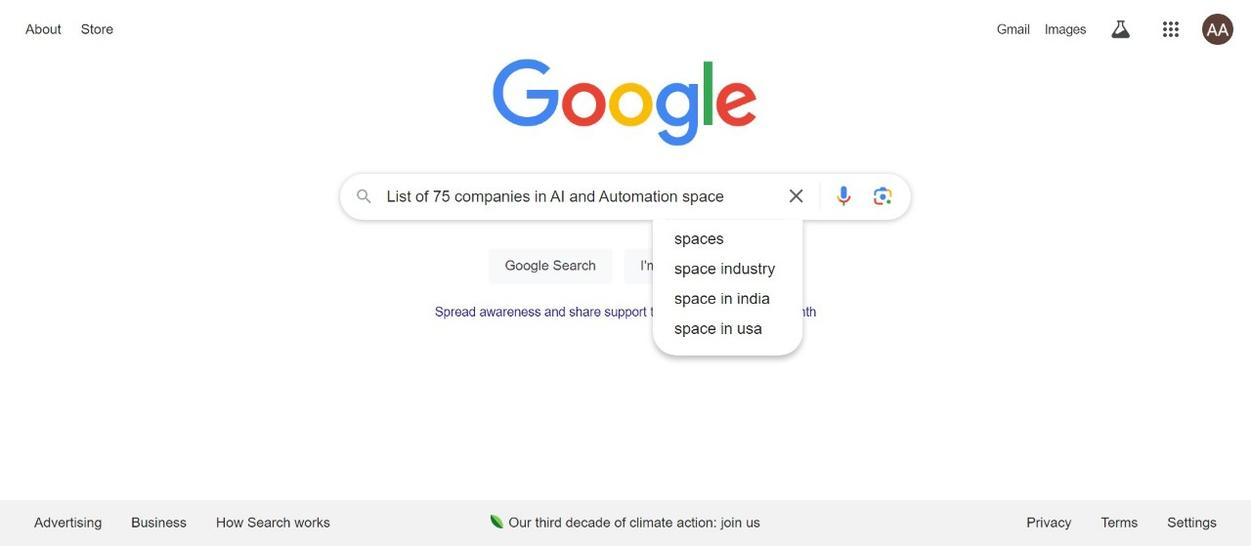 Task type: describe. For each thing, give the bounding box(es) containing it.
search by image image
[[871, 184, 895, 208]]

Search text field
[[387, 175, 773, 220]]

search by voice image
[[832, 184, 856, 208]]



Task type: vqa. For each thing, say whether or not it's contained in the screenshot.
4th 3 hr 15 min PHX – MDW from the bottom of the Departing flights MAIN CONTENT
no



Task type: locate. For each thing, give the bounding box(es) containing it.
list box
[[653, 224, 803, 344]]

search labs image
[[1109, 18, 1132, 41]]

None search field
[[20, 168, 1231, 355]]

google image
[[493, 59, 758, 149]]



